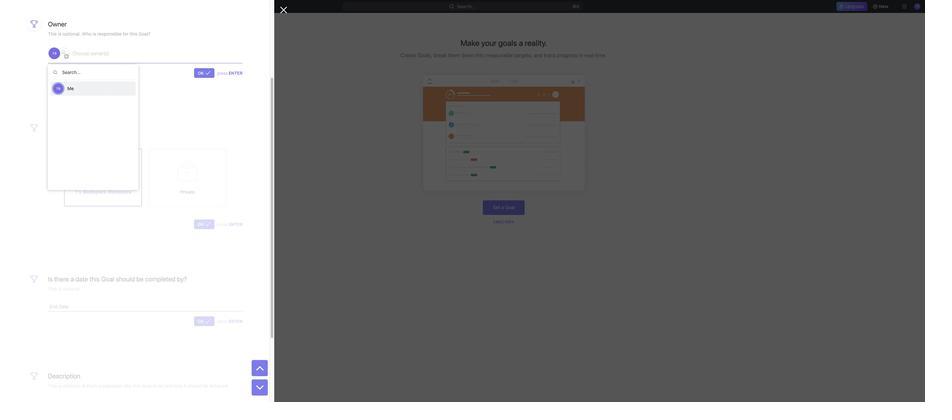 Task type: vqa. For each thing, say whether or not it's contained in the screenshot.
third press from the top
yes



Task type: locate. For each thing, give the bounding box(es) containing it.
date
[[75, 276, 88, 283]]

0 vertical spatial a
[[519, 38, 523, 48]]

2 vertical spatial press enter
[[217, 319, 243, 324]]

2 horizontal spatial a
[[519, 38, 523, 48]]

2 vertical spatial ok button
[[194, 317, 215, 327]]

0 vertical spatial tb
[[52, 51, 57, 55]]

a
[[519, 38, 523, 48], [501, 205, 504, 210], [70, 276, 74, 283]]

dialog
[[0, 0, 287, 402]]

1 vertical spatial press enter
[[217, 222, 243, 227]]

1 vertical spatial ok
[[198, 222, 204, 227]]

1 horizontal spatial workspace
[[108, 189, 131, 195]]

measurable
[[486, 52, 513, 58]]

1 vertical spatial enter
[[229, 222, 243, 227]]

press for is there a date this goal should be completed by?
[[217, 319, 228, 324]]

private
[[180, 189, 195, 195]]

2 vertical spatial enter
[[229, 319, 243, 324]]

is there a date this goal should be completed by?
[[48, 276, 187, 283]]

goal
[[505, 205, 515, 210], [101, 276, 114, 283]]

down
[[462, 52, 474, 58]]

completed
[[145, 276, 175, 283]]

3 press from the top
[[217, 319, 228, 324]]

1 vertical spatial goal
[[101, 276, 114, 283]]

ok button
[[194, 68, 215, 78], [194, 220, 215, 229], [194, 317, 215, 327]]

1 enter from the top
[[229, 70, 243, 76]]

t's workspace workspace
[[75, 189, 131, 195]]

press enter
[[217, 70, 243, 76], [217, 222, 243, 227], [217, 319, 243, 324]]

create goals, break them down into measurable targets, and track progress in real-time.
[[401, 52, 607, 58]]

2 vertical spatial press
[[217, 319, 228, 324]]

2 ok from the top
[[198, 222, 204, 227]]

0 vertical spatial press
[[217, 70, 228, 76]]

1 vertical spatial ok button
[[194, 220, 215, 229]]

time.
[[596, 52, 607, 58]]

sidebar navigation
[[0, 13, 83, 402]]

owner
[[48, 20, 67, 28]]

1 press from the top
[[217, 70, 228, 76]]

tree inside sidebar navigation
[[3, 135, 80, 222]]

0 vertical spatial press enter
[[217, 70, 243, 76]]

ok
[[198, 70, 204, 76], [198, 222, 204, 227], [198, 319, 204, 324]]

0 vertical spatial enter
[[229, 70, 243, 76]]

targets,
[[514, 52, 533, 58]]

3 ok button from the top
[[194, 317, 215, 327]]

3 enter from the top
[[229, 319, 243, 324]]

2 press enter from the top
[[217, 222, 243, 227]]

tb left choose at the top of page
[[52, 51, 57, 55]]

learn
[[494, 219, 504, 224]]

3 press enter from the top
[[217, 319, 243, 324]]

0 horizontal spatial a
[[70, 276, 74, 283]]

a up targets,
[[519, 38, 523, 48]]

set
[[493, 205, 500, 210]]

enter for owner
[[229, 70, 243, 76]]

ok button for owner
[[194, 68, 215, 78]]

more
[[505, 219, 514, 224]]

1 ok button from the top
[[194, 68, 215, 78]]

⌘k
[[573, 4, 580, 9]]

1 vertical spatial press
[[217, 222, 228, 227]]

1 ok from the top
[[198, 70, 204, 76]]

a right set
[[501, 205, 504, 210]]

1 press enter from the top
[[217, 70, 243, 76]]

press enter for owner
[[217, 70, 243, 76]]

this
[[90, 276, 100, 283]]

1 horizontal spatial goal
[[505, 205, 515, 210]]

2 vertical spatial ok
[[198, 319, 204, 324]]

enter
[[229, 70, 243, 76], [229, 222, 243, 227], [229, 319, 243, 324]]

make your goals a reality.
[[461, 38, 547, 48]]

description
[[48, 373, 80, 380]]

press
[[217, 70, 228, 76], [217, 222, 228, 227], [217, 319, 228, 324]]

tb left me
[[56, 87, 60, 91]]

make
[[461, 38, 480, 48]]

0 vertical spatial ok
[[198, 70, 204, 76]]

them
[[448, 52, 460, 58]]

track
[[544, 52, 556, 58]]

0 horizontal spatial workspace
[[83, 189, 106, 195]]

1 workspace from the left
[[83, 189, 106, 195]]

be
[[136, 276, 144, 283]]

workspace
[[83, 189, 106, 195], [108, 189, 131, 195]]

new
[[879, 4, 889, 9]]

0 vertical spatial goal
[[505, 205, 515, 210]]

0 vertical spatial ok button
[[194, 68, 215, 78]]

a left date
[[70, 276, 74, 283]]

0 horizontal spatial goal
[[101, 276, 114, 283]]

t's
[[75, 189, 81, 195]]

ok button for is there a date this goal should be completed by?
[[194, 317, 215, 327]]

tree
[[3, 135, 80, 222]]

learn more link
[[494, 219, 514, 224]]

1 horizontal spatial a
[[501, 205, 504, 210]]

3 ok from the top
[[198, 319, 204, 324]]

tb
[[52, 51, 57, 55], [56, 87, 60, 91]]

2 ok button from the top
[[194, 220, 215, 229]]

2 vertical spatial a
[[70, 276, 74, 283]]

owner(s)
[[90, 50, 109, 56]]

goal right set
[[505, 205, 515, 210]]

1 vertical spatial a
[[501, 205, 504, 210]]

goal right the "this"
[[101, 276, 114, 283]]



Task type: describe. For each thing, give the bounding box(es) containing it.
dialog containing owner
[[0, 0, 287, 402]]

Search... text field
[[48, 65, 138, 80]]

learn more
[[494, 219, 514, 224]]

choose owner(s)
[[73, 50, 109, 56]]

upgrade
[[846, 4, 864, 9]]

press for owner
[[217, 70, 228, 76]]

choose
[[73, 50, 89, 56]]

press enter for is there a date this goal should be completed by?
[[217, 319, 243, 324]]

and
[[534, 52, 543, 58]]

tb inside dropdown button
[[52, 51, 57, 55]]

ok for is there a date this goal should be completed by?
[[198, 319, 204, 324]]

real-
[[585, 52, 596, 58]]

1 vertical spatial tb
[[56, 87, 60, 91]]

goals,
[[418, 52, 432, 58]]

progress
[[557, 52, 578, 58]]

enter for is there a date this goal should be completed by?
[[229, 319, 243, 324]]

into
[[476, 52, 484, 58]]

2 enter from the top
[[229, 222, 243, 227]]

me
[[67, 86, 74, 91]]

there
[[54, 276, 69, 283]]

by?
[[177, 276, 187, 283]]

goals
[[498, 38, 517, 48]]

should
[[116, 276, 135, 283]]

set a goal
[[493, 205, 515, 210]]

break
[[434, 52, 447, 58]]

search...
[[457, 4, 476, 9]]

2 press from the top
[[217, 222, 228, 227]]

2 workspace from the left
[[108, 189, 131, 195]]

new button
[[870, 1, 893, 12]]

your
[[481, 38, 497, 48]]

tb button
[[48, 47, 70, 60]]

ok for owner
[[198, 70, 204, 76]]

reality.
[[525, 38, 547, 48]]

create
[[401, 52, 416, 58]]

is
[[48, 276, 53, 283]]

upgrade link
[[837, 2, 868, 11]]

goal inside dialog
[[101, 276, 114, 283]]

in
[[579, 52, 583, 58]]



